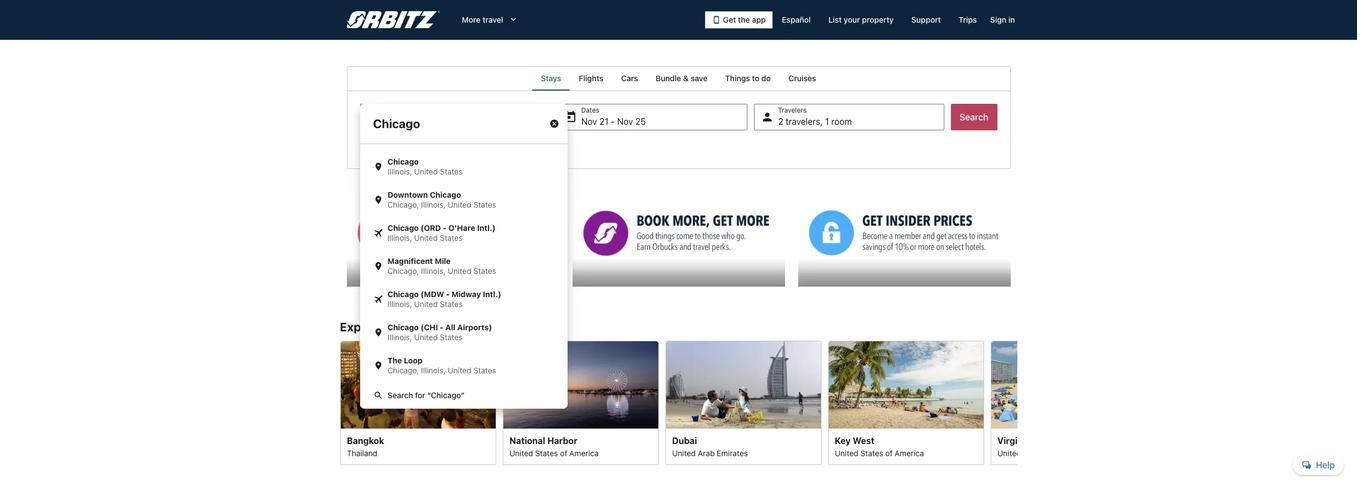 Task type: vqa. For each thing, say whether or not it's contained in the screenshot.
the "the"
yes



Task type: describe. For each thing, give the bounding box(es) containing it.
sign in
[[990, 15, 1015, 24]]

stays
[[541, 74, 561, 83]]

chicago (ord - o'hare intl.) illinois, united states
[[388, 224, 495, 243]]

flight
[[397, 142, 415, 151]]

states inside virginia beach united states of america
[[1023, 449, 1046, 458]]

list your property link
[[820, 10, 903, 30]]

illinois, inside the chicago (mdw - midway intl.) illinois, united states
[[388, 300, 412, 309]]

key west united states of america
[[835, 436, 924, 458]]

explore stays in trending destinations main content
[[0, 66, 1357, 487]]

illinois, inside chicago (ord - o'hare intl.) illinois, united states
[[388, 233, 412, 243]]

español button
[[773, 10, 820, 30]]

jumeira beach and park featuring a beach as well as a small group of people image
[[665, 341, 821, 429]]

states inside the loop chicago, illinois, united states
[[473, 366, 496, 376]]

illinois, inside the loop chicago, illinois, united states
[[421, 366, 446, 376]]

virginia
[[997, 436, 1030, 446]]

magnificent mile chicago, illinois, united states
[[388, 257, 496, 276]]

small image for downtown chicago
[[373, 195, 383, 205]]

chicago for illinois,
[[388, 157, 419, 167]]

small image for illinois, united states
[[373, 295, 383, 305]]

show next card image
[[1010, 397, 1024, 410]]

small image for chicago
[[373, 162, 383, 172]]

chicago for (mdw
[[388, 290, 419, 299]]

all
[[445, 323, 455, 332]]

property
[[862, 15, 894, 24]]

explore stays in trending destinations
[[340, 320, 552, 334]]

south beach featuring tropical scenes, general coastal views and a beach image
[[828, 341, 984, 429]]

small image for chicago (chi - all airports)
[[373, 328, 383, 338]]

support link
[[903, 10, 950, 30]]

things
[[725, 74, 750, 83]]

list
[[828, 15, 842, 24]]

intl.) for chicago (mdw - midway intl.)
[[483, 290, 501, 299]]

magnificent
[[388, 257, 433, 266]]

(ord
[[421, 224, 441, 233]]

25
[[635, 117, 646, 127]]

america for west
[[894, 449, 924, 458]]

show previous card image
[[333, 397, 347, 410]]

o'hare
[[448, 224, 475, 233]]

bundle
[[656, 74, 681, 83]]

national
[[509, 436, 545, 446]]

add a car
[[436, 142, 470, 151]]

cruises link
[[780, 66, 825, 91]]

bangkok thailand
[[347, 436, 384, 458]]

key
[[835, 436, 850, 446]]

1 opens in a new window image from the left
[[346, 196, 356, 206]]

united inside key west united states of america
[[835, 449, 858, 458]]

of for beach
[[1048, 449, 1055, 458]]

states inside the chicago (mdw - midway intl.) illinois, united states
[[440, 300, 463, 309]]

trips
[[959, 15, 977, 24]]

- for all
[[440, 323, 443, 332]]

arab
[[698, 449, 714, 458]]

bundle & save
[[656, 74, 707, 83]]

of for west
[[885, 449, 892, 458]]

the
[[738, 15, 750, 24]]

Going to text field
[[360, 104, 567, 144]]

united inside chicago illinois, united states
[[414, 167, 438, 176]]

do
[[761, 74, 771, 83]]

more
[[462, 15, 481, 24]]

intl.) for chicago (ord - o'hare intl.)
[[477, 224, 495, 233]]

trips link
[[950, 10, 986, 30]]

download the app button image
[[712, 15, 721, 24]]

of for harbor
[[560, 449, 567, 458]]

sign
[[990, 15, 1006, 24]]

2 travelers, 1 room button
[[754, 104, 944, 131]]

trending
[[431, 320, 479, 334]]

chicago for (chi
[[388, 323, 419, 332]]

things to do link
[[716, 66, 780, 91]]

travelers,
[[786, 117, 823, 127]]

dubai united arab emirates
[[672, 436, 748, 458]]

add for add a flight
[[374, 142, 389, 151]]

united inside the magnificent mile chicago, illinois, united states
[[448, 267, 471, 276]]

chicago for (ord
[[388, 224, 419, 233]]

- for o'hare
[[443, 224, 446, 233]]

clear going to image
[[549, 119, 559, 129]]

more travel
[[462, 15, 503, 24]]

chicago, for downtown
[[388, 200, 419, 210]]

nov 21 - nov 25
[[581, 117, 646, 127]]

add a flight
[[374, 142, 415, 151]]

get
[[723, 15, 736, 24]]

explore
[[340, 320, 383, 334]]

stays link
[[532, 66, 570, 91]]

chicago inside the downtown chicago chicago, illinois, united states
[[430, 190, 461, 200]]

national harbor united states of america
[[509, 436, 598, 458]]

airports)
[[457, 323, 492, 332]]

united inside chicago (chi - all airports) illinois, united states
[[414, 333, 438, 342]]

room
[[831, 117, 852, 127]]

united inside national harbor united states of america
[[509, 449, 533, 458]]

orbitz logo image
[[347, 11, 440, 29]]

flights link
[[570, 66, 612, 91]]

things to do
[[725, 74, 771, 83]]

loop
[[404, 356, 423, 366]]

support
[[911, 15, 941, 24]]

2 opens in a new window image from the left
[[572, 196, 582, 206]]

united inside the downtown chicago chicago, illinois, united states
[[448, 200, 471, 210]]

states inside national harbor united states of america
[[535, 449, 558, 458]]

español
[[782, 15, 811, 24]]

travel
[[483, 15, 503, 24]]

chicago, for the
[[388, 366, 419, 376]]

thailand
[[347, 449, 377, 458]]

add for add a car
[[436, 142, 450, 151]]

6 small image from the top
[[373, 391, 383, 401]]

(chi
[[421, 323, 438, 332]]



Task type: locate. For each thing, give the bounding box(es) containing it.
intl.) right o'hare
[[477, 224, 495, 233]]

chicago (chi - all airports) illinois, united states
[[388, 323, 492, 342]]

1 vertical spatial search
[[388, 391, 413, 401]]

1 horizontal spatial opens in a new window image
[[572, 196, 582, 206]]

for
[[415, 391, 425, 401]]

states inside key west united states of america
[[860, 449, 883, 458]]

chicago, down magnificent
[[388, 267, 419, 276]]

2 small image from the top
[[373, 195, 383, 205]]

2 of from the left
[[885, 449, 892, 458]]

small image left stays
[[373, 328, 383, 338]]

add
[[374, 142, 389, 151], [436, 142, 450, 151]]

tab list inside explore stays in trending destinations main content
[[347, 66, 1010, 91]]

tab list
[[347, 66, 1010, 91]]

small image left downtown
[[373, 195, 383, 205]]

1 chicago, from the top
[[388, 200, 419, 210]]

states down "harbor"
[[535, 449, 558, 458]]

4 small image from the top
[[373, 328, 383, 338]]

chicago, inside the downtown chicago chicago, illinois, united states
[[388, 200, 419, 210]]

states up midway
[[473, 267, 496, 276]]

downtown chicago chicago, illinois, united states
[[388, 190, 496, 210]]

3 america from the left
[[1057, 449, 1086, 458]]

united down dubai
[[672, 449, 695, 458]]

0 vertical spatial search
[[960, 112, 988, 122]]

nov left the 25
[[617, 117, 633, 127]]

small image up explore on the left bottom
[[373, 295, 383, 305]]

states up o'hare
[[473, 200, 496, 210]]

west
[[853, 436, 874, 446]]

a left "flight"
[[391, 142, 395, 151]]

united inside the chicago (mdw - midway intl.) illinois, united states
[[414, 300, 438, 309]]

0 horizontal spatial in
[[418, 320, 429, 334]]

states inside the downtown chicago chicago, illinois, united states
[[473, 200, 496, 210]]

states inside chicago illinois, united states
[[440, 167, 463, 176]]

in right sign
[[1008, 15, 1015, 24]]

midway
[[452, 290, 481, 299]]

of inside key west united states of america
[[885, 449, 892, 458]]

tab list containing stays
[[347, 66, 1010, 91]]

in inside explore stays in trending destinations main content
[[418, 320, 429, 334]]

0 horizontal spatial opens in a new window image
[[346, 196, 356, 206]]

flights
[[579, 74, 603, 83]]

nov left 21
[[581, 117, 597, 127]]

search inside button
[[960, 112, 988, 122]]

illinois, down mile
[[421, 267, 446, 276]]

more travel button
[[453, 10, 527, 30]]

get the app link
[[705, 11, 773, 29]]

nov
[[581, 117, 597, 127], [617, 117, 633, 127]]

the loop chicago, illinois, united states
[[388, 356, 496, 376]]

in inside sign in "dropdown button"
[[1008, 15, 1015, 24]]

united inside the loop chicago, illinois, united states
[[448, 366, 471, 376]]

2 chicago, from the top
[[388, 267, 419, 276]]

1 nov from the left
[[581, 117, 597, 127]]

america for beach
[[1057, 449, 1086, 458]]

chicago left (ord
[[388, 224, 419, 233]]

a left car
[[453, 142, 457, 151]]

3 of from the left
[[1048, 449, 1055, 458]]

- inside the chicago (mdw - midway intl.) illinois, united states
[[446, 290, 450, 299]]

1 horizontal spatial america
[[894, 449, 924, 458]]

- for midway
[[446, 290, 450, 299]]

small image
[[373, 262, 383, 272], [373, 295, 383, 305]]

3 chicago, from the top
[[388, 366, 419, 376]]

united inside chicago (ord - o'hare intl.) illinois, united states
[[414, 233, 438, 243]]

sign in button
[[986, 10, 1019, 30]]

in right stays
[[418, 320, 429, 334]]

chicago inside chicago illinois, united states
[[388, 157, 419, 167]]

small image for chicago (ord - o'hare intl.)
[[373, 228, 383, 238]]

1 small image from the top
[[373, 162, 383, 172]]

search button
[[951, 104, 997, 131]]

small image right show previous card icon
[[373, 391, 383, 401]]

a
[[391, 142, 395, 151], [453, 142, 457, 151]]

2 small image from the top
[[373, 295, 383, 305]]

bangkok featuring a bridge, skyline and a river or creek image
[[340, 341, 496, 429]]

small image for the loop
[[373, 361, 383, 371]]

in
[[1008, 15, 1015, 24], [418, 320, 429, 334]]

chicago left "(chi"
[[388, 323, 419, 332]]

united down "key" on the right bottom of page
[[835, 449, 858, 458]]

bundle & save link
[[647, 66, 716, 91]]

small image left magnificent
[[373, 262, 383, 272]]

(mdw
[[421, 290, 444, 299]]

chicago, down 'the'
[[388, 366, 419, 376]]

app
[[752, 15, 766, 24]]

downtown
[[388, 190, 428, 200]]

2 america from the left
[[894, 449, 924, 458]]

your
[[844, 15, 860, 24]]

a for flight
[[391, 142, 395, 151]]

0 horizontal spatial nov
[[581, 117, 597, 127]]

states down o'hare
[[440, 233, 463, 243]]

cars
[[621, 74, 638, 83]]

illinois, up downtown
[[388, 167, 412, 176]]

nov 21 - nov 25 button
[[557, 104, 747, 131]]

- right 21
[[611, 117, 615, 127]]

states down the beach
[[1023, 449, 1046, 458]]

emirates
[[717, 449, 748, 458]]

small image left (ord
[[373, 228, 383, 238]]

intl.) inside the chicago (mdw - midway intl.) illinois, united states
[[483, 290, 501, 299]]

- inside chicago (chi - all airports) illinois, united states
[[440, 323, 443, 332]]

united up o'hare
[[448, 200, 471, 210]]

-
[[611, 117, 615, 127], [443, 224, 446, 233], [446, 290, 450, 299], [440, 323, 443, 332]]

illinois, down loop
[[421, 366, 446, 376]]

0 horizontal spatial of
[[560, 449, 567, 458]]

1 vertical spatial in
[[418, 320, 429, 334]]

2 horizontal spatial of
[[1048, 449, 1055, 458]]

stays
[[385, 320, 416, 334]]

2 horizontal spatial america
[[1057, 449, 1086, 458]]

illinois, inside the magnificent mile chicago, illinois, united states
[[421, 267, 446, 276]]

illinois, up stays
[[388, 300, 412, 309]]

chicago down chicago illinois, united states
[[430, 190, 461, 200]]

search
[[960, 112, 988, 122], [388, 391, 413, 401]]

2 add from the left
[[436, 142, 450, 151]]

chicago inside chicago (chi - all airports) illinois, united states
[[388, 323, 419, 332]]

illinois, up magnificent
[[388, 233, 412, 243]]

chicago down "flight"
[[388, 157, 419, 167]]

united down national
[[509, 449, 533, 458]]

2 nov from the left
[[617, 117, 633, 127]]

intl.) right midway
[[483, 290, 501, 299]]

2 a from the left
[[453, 142, 457, 151]]

search for search
[[960, 112, 988, 122]]

3 small image from the top
[[373, 228, 383, 238]]

states inside chicago (chi - all airports) illinois, united states
[[440, 333, 463, 342]]

states down airports) on the left of page
[[473, 366, 496, 376]]

united up downtown
[[414, 167, 438, 176]]

united down "(chi"
[[414, 333, 438, 342]]

0 horizontal spatial add
[[374, 142, 389, 151]]

of
[[560, 449, 567, 458], [885, 449, 892, 458], [1048, 449, 1055, 458]]

states down all
[[440, 333, 463, 342]]

0 vertical spatial intl.)
[[477, 224, 495, 233]]

add left "flight"
[[374, 142, 389, 151]]

"chicago"
[[427, 391, 465, 401]]

chicago, down downtown
[[388, 200, 419, 210]]

car
[[459, 142, 470, 151]]

to
[[752, 74, 759, 83]]

get the app
[[723, 15, 766, 24]]

1 horizontal spatial of
[[885, 449, 892, 458]]

0 horizontal spatial search
[[388, 391, 413, 401]]

a for car
[[453, 142, 457, 151]]

america
[[569, 449, 598, 458], [894, 449, 924, 458], [1057, 449, 1086, 458]]

0 vertical spatial in
[[1008, 15, 1015, 24]]

states inside the magnificent mile chicago, illinois, united states
[[473, 267, 496, 276]]

1 horizontal spatial add
[[436, 142, 450, 151]]

opens in a new window image
[[346, 196, 356, 206], [572, 196, 582, 206]]

america for harbor
[[569, 449, 598, 458]]

chicago illinois, united states
[[388, 157, 463, 176]]

bangkok
[[347, 436, 384, 446]]

illinois, inside the downtown chicago chicago, illinois, united states
[[421, 200, 446, 210]]

america inside key west united states of america
[[894, 449, 924, 458]]

0 horizontal spatial america
[[569, 449, 598, 458]]

harbor
[[547, 436, 577, 446]]

1 vertical spatial small image
[[373, 295, 383, 305]]

united down the virginia
[[997, 449, 1021, 458]]

0 horizontal spatial a
[[391, 142, 395, 151]]

2
[[778, 117, 783, 127]]

chicago inside the chicago (mdw - midway intl.) illinois, united states
[[388, 290, 419, 299]]

1 add from the left
[[374, 142, 389, 151]]

chicago, for magnificent
[[388, 267, 419, 276]]

1 horizontal spatial a
[[453, 142, 457, 151]]

of inside national harbor united states of america
[[560, 449, 567, 458]]

virginia beach showing a beach, general coastal views and a coastal town image
[[991, 341, 1147, 429]]

small image for chicago, illinois, united states
[[373, 262, 383, 272]]

search for search for "chicago"
[[388, 391, 413, 401]]

states down 'add a car'
[[440, 167, 463, 176]]

1
[[825, 117, 829, 127]]

5 small image from the top
[[373, 361, 383, 371]]

save
[[691, 74, 707, 83]]

states down west
[[860, 449, 883, 458]]

illinois, inside chicago (chi - all airports) illinois, united states
[[388, 333, 412, 342]]

1 of from the left
[[560, 449, 567, 458]]

the
[[388, 356, 402, 366]]

intl.)
[[477, 224, 495, 233], [483, 290, 501, 299]]

illinois, up (ord
[[421, 200, 446, 210]]

united
[[414, 167, 438, 176], [448, 200, 471, 210], [414, 233, 438, 243], [448, 267, 471, 276], [414, 300, 438, 309], [414, 333, 438, 342], [448, 366, 471, 376], [509, 449, 533, 458], [672, 449, 695, 458], [835, 449, 858, 458], [997, 449, 1021, 458]]

21
[[599, 117, 609, 127]]

cruises
[[789, 74, 816, 83]]

chicago, inside the magnificent mile chicago, illinois, united states
[[388, 267, 419, 276]]

united inside virginia beach united states of america
[[997, 449, 1021, 458]]

chicago
[[388, 157, 419, 167], [430, 190, 461, 200], [388, 224, 419, 233], [388, 290, 419, 299], [388, 323, 419, 332]]

illinois, up 'the'
[[388, 333, 412, 342]]

- right (ord
[[443, 224, 446, 233]]

- inside button
[[611, 117, 615, 127]]

&
[[683, 74, 689, 83]]

1 america from the left
[[569, 449, 598, 458]]

united inside dubai united arab emirates
[[672, 449, 695, 458]]

list your property
[[828, 15, 894, 24]]

chicago,
[[388, 200, 419, 210], [388, 267, 419, 276], [388, 366, 419, 376]]

chicago (mdw - midway intl.) illinois, united states
[[388, 290, 501, 309]]

united down the (mdw
[[414, 300, 438, 309]]

america inside virginia beach united states of america
[[1057, 449, 1086, 458]]

small image left 'the'
[[373, 361, 383, 371]]

- right the (mdw
[[446, 290, 450, 299]]

destinations
[[482, 320, 552, 334]]

1 a from the left
[[391, 142, 395, 151]]

1 vertical spatial chicago,
[[388, 267, 419, 276]]

chicago, inside the loop chicago, illinois, united states
[[388, 366, 419, 376]]

dubai
[[672, 436, 697, 446]]

small image
[[373, 162, 383, 172], [373, 195, 383, 205], [373, 228, 383, 238], [373, 328, 383, 338], [373, 361, 383, 371], [373, 391, 383, 401]]

illinois, inside chicago illinois, united states
[[388, 167, 412, 176]]

0 vertical spatial chicago,
[[388, 200, 419, 210]]

chicago inside chicago (ord - o'hare intl.) illinois, united states
[[388, 224, 419, 233]]

united up "chicago"
[[448, 366, 471, 376]]

- left all
[[440, 323, 443, 332]]

- for nov
[[611, 117, 615, 127]]

0 vertical spatial small image
[[373, 262, 383, 272]]

of inside virginia beach united states of america
[[1048, 449, 1055, 458]]

intl.) inside chicago (ord - o'hare intl.) illinois, united states
[[477, 224, 495, 233]]

- inside chicago (ord - o'hare intl.) illinois, united states
[[443, 224, 446, 233]]

search for "chicago"
[[388, 391, 465, 401]]

2 travelers, 1 room
[[778, 117, 852, 127]]

states down midway
[[440, 300, 463, 309]]

states inside chicago (ord - o'hare intl.) illinois, united states
[[440, 233, 463, 243]]

1 horizontal spatial search
[[960, 112, 988, 122]]

1 vertical spatial intl.)
[[483, 290, 501, 299]]

cars link
[[612, 66, 647, 91]]

mile
[[435, 257, 451, 266]]

1 horizontal spatial in
[[1008, 15, 1015, 24]]

america inside national harbor united states of america
[[569, 449, 598, 458]]

add left car
[[436, 142, 450, 151]]

chicago left the (mdw
[[388, 290, 419, 299]]

illinois,
[[388, 167, 412, 176], [421, 200, 446, 210], [388, 233, 412, 243], [421, 267, 446, 276], [388, 300, 412, 309], [388, 333, 412, 342], [421, 366, 446, 376]]

small image down add a flight
[[373, 162, 383, 172]]

2 vertical spatial chicago,
[[388, 366, 419, 376]]

united down mile
[[448, 267, 471, 276]]

united down (ord
[[414, 233, 438, 243]]

virginia beach united states of america
[[997, 436, 1086, 458]]

1 small image from the top
[[373, 262, 383, 272]]

1 horizontal spatial nov
[[617, 117, 633, 127]]

beach
[[1032, 436, 1059, 446]]



